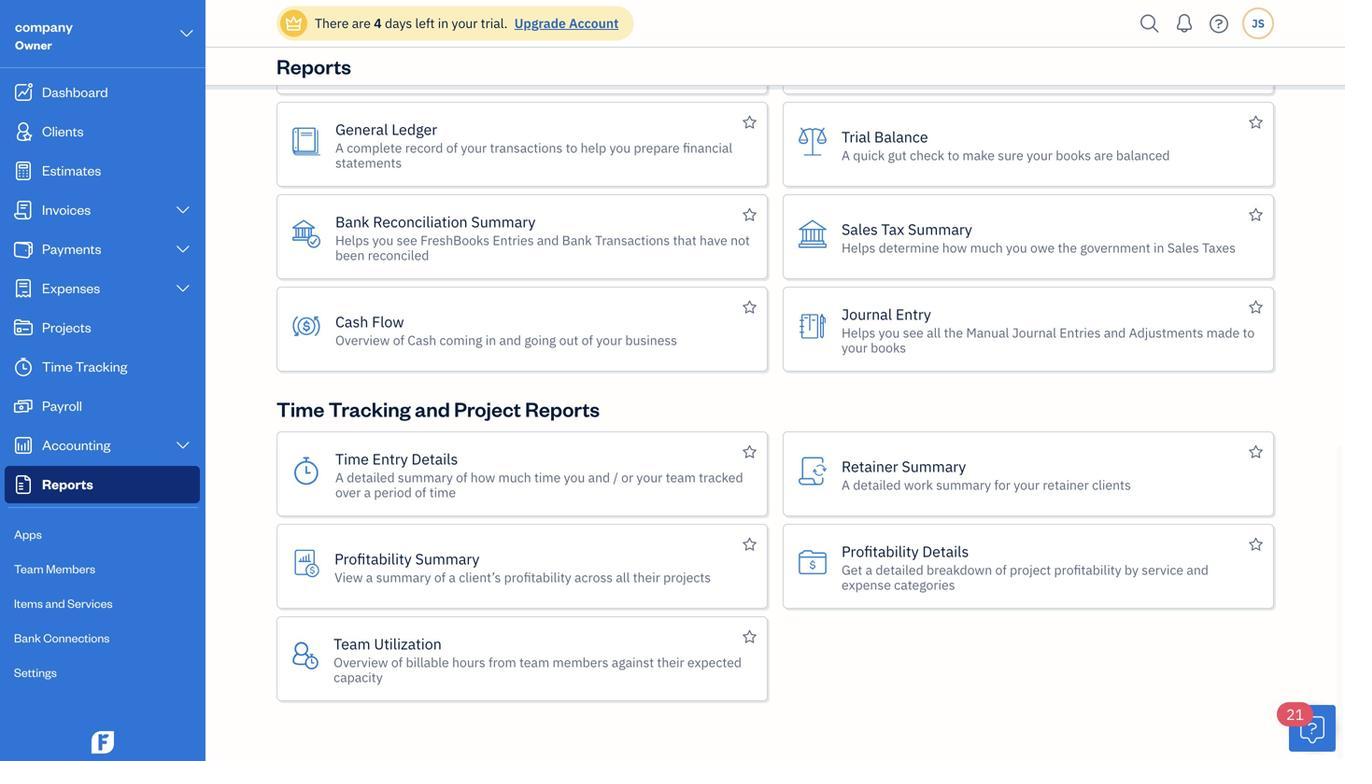 Task type: describe. For each thing, give the bounding box(es) containing it.
expense image
[[12, 279, 35, 298]]

chevron large down image for invoices
[[174, 203, 191, 218]]

tracked
[[699, 469, 743, 486]]

update favorite status for profit and loss image
[[1249, 19, 1263, 42]]

settings
[[14, 665, 57, 680]]

how inside "sales tax summary helps determine how much you owe the government in sales taxes"
[[942, 239, 967, 256]]

profitability for profitability summary
[[504, 569, 571, 586]]

government
[[1080, 239, 1151, 256]]

a left client's
[[449, 569, 456, 586]]

utilization
[[374, 634, 442, 654]]

flow
[[372, 312, 404, 332]]

determine for loss
[[879, 47, 939, 64]]

apps link
[[5, 518, 200, 551]]

profitability for profitability details
[[1054, 561, 1122, 579]]

business
[[625, 332, 677, 349]]

time entry details a detailed summary of how much time you and / or your team tracked over a period of time
[[335, 449, 743, 501]]

estimates
[[42, 161, 101, 179]]

reports inside the 'main' element
[[42, 475, 93, 493]]

entry for journal
[[896, 305, 931, 324]]

quick
[[853, 147, 885, 164]]

settings link
[[5, 657, 200, 689]]

assets,
[[514, 47, 555, 64]]

details inside profitability details get a detailed breakdown of project profitability by service and expense categories
[[922, 542, 969, 561]]

items and services
[[14, 596, 113, 611]]

update favorite status for sales tax summary image
[[1249, 204, 1263, 227]]

see inside "journal entry helps you see all the manual journal entries and adjustments made to your books"
[[903, 324, 924, 341]]

summary inside bank reconciliation summary helps you see freshbooks entries and bank transactions that have not been reconciled
[[471, 212, 536, 232]]

expected
[[687, 654, 742, 671]]

team members
[[14, 561, 95, 576]]

all inside "journal entry helps you see all the manual journal entries and adjustments made to your books"
[[927, 324, 941, 341]]

overview for team
[[334, 654, 388, 671]]

sales tax summary helps determine how much you owe the government in sales taxes
[[842, 220, 1236, 256]]

in right left
[[438, 14, 449, 32]]

time left /
[[534, 469, 561, 486]]

owe inside "sales tax summary helps determine how much you owe the government in sales taxes"
[[1030, 239, 1055, 256]]

bank reconciliation summary helps you see freshbooks entries and bank transactions that have not been reconciled
[[335, 212, 750, 264]]

and inside bank reconciliation summary helps you see freshbooks entries and bank transactions that have not been reconciled
[[537, 232, 559, 249]]

over
[[335, 484, 361, 501]]

apps
[[14, 526, 42, 542]]

gut
[[888, 147, 907, 164]]

time tracking and project reports
[[276, 396, 600, 422]]

invoice image
[[12, 201, 35, 220]]

spending
[[881, 62, 935, 79]]

ledger
[[392, 120, 437, 139]]

out
[[559, 332, 579, 349]]

crown image
[[284, 14, 304, 33]]

time tracking link
[[5, 348, 200, 386]]

balance inside balance sheet a snapshot of your company's assets, liabilities, and equity at any given point in time
[[335, 27, 389, 47]]

connections
[[43, 630, 110, 645]]

time inside time entry details a detailed summary of how much time you and / or your team tracked over a period of time
[[335, 449, 369, 469]]

your inside "journal entry helps you see all the manual journal entries and adjustments made to your books"
[[842, 339, 868, 356]]

update favorite status for trial balance image
[[1249, 111, 1263, 134]]

across
[[575, 569, 613, 586]]

helps for sales tax summary
[[842, 239, 876, 256]]

making
[[1150, 47, 1193, 64]]

update favorite status for general ledger image
[[743, 111, 757, 134]]

left
[[415, 14, 435, 32]]

profitability for profitability details
[[842, 542, 919, 561]]

report image
[[12, 475, 35, 494]]

and inside items and services link
[[45, 596, 65, 611]]

invoices link
[[5, 191, 200, 229]]

tracking for time tracking
[[75, 357, 127, 375]]

detailed for profitability
[[876, 561, 924, 579]]

complete
[[347, 139, 402, 156]]

your inside trial balance a quick gut check to make sure your books are balanced
[[1027, 147, 1053, 164]]

update favorite status for profitability details image
[[1249, 533, 1263, 556]]

your inside balance sheet a snapshot of your company's assets, liabilities, and equity at any given point in time
[[419, 47, 445, 64]]

freshbooks image
[[88, 731, 118, 754]]

0 horizontal spatial sales
[[842, 220, 878, 239]]

profitability details get a detailed breakdown of project profitability by service and expense categories
[[842, 542, 1209, 594]]

retainer summary a detailed work summary for your retainer clients
[[842, 457, 1131, 494]]

your inside time entry details a detailed summary of how much time you and / or your team tracked over a period of time
[[637, 469, 663, 486]]

resource center badge image
[[1289, 705, 1336, 752]]

project image
[[12, 319, 35, 337]]

any
[[697, 47, 718, 64]]

reconciliation
[[373, 212, 468, 232]]

categories
[[894, 576, 955, 594]]

dashboard image
[[12, 83, 35, 102]]

entries inside bank reconciliation summary helps you see freshbooks entries and bank transactions that have not been reconciled
[[493, 232, 534, 249]]

all inside profitability summary view a summary of a client's profitability across all their projects
[[616, 569, 630, 586]]

there are 4 days left in your trial. upgrade account
[[315, 14, 619, 32]]

chevron large down image for expenses
[[174, 281, 191, 296]]

at
[[683, 47, 694, 64]]

client's
[[459, 569, 501, 586]]

bank connections
[[14, 630, 110, 645]]

detailed inside 'retainer summary a detailed work summary for your retainer clients'
[[853, 476, 901, 494]]

general ledger a complete record of your transactions to help you prepare financial statements
[[335, 120, 732, 171]]

clients link
[[5, 113, 200, 150]]

you inside "sales tax summary helps determine how much you owe the government in sales taxes"
[[1006, 239, 1027, 256]]

adjustments
[[1129, 324, 1203, 341]]

prepare
[[634, 139, 680, 156]]

client image
[[12, 122, 35, 141]]

help
[[581, 139, 606, 156]]

in inside balance sheet a snapshot of your company's assets, liabilities, and equity at any given point in time
[[403, 62, 414, 79]]

how inside time entry details a detailed summary of how much time you and / or your team tracked over a period of time
[[471, 469, 495, 486]]

in inside "sales tax summary helps determine how much you owe the government in sales taxes"
[[1154, 239, 1164, 256]]

members
[[553, 654, 609, 671]]

0 horizontal spatial you're
[[842, 62, 878, 79]]

to inside general ledger a complete record of your transactions to help you prepare financial statements
[[566, 139, 578, 156]]

chart image
[[12, 436, 35, 455]]

time inside balance sheet a snapshot of your company's assets, liabilities, and equity at any given point in time
[[417, 62, 443, 79]]

or
[[621, 469, 633, 486]]

update favorite status for cash flow image
[[743, 296, 757, 319]]

time right "period"
[[429, 484, 456, 501]]

profitability for profitability summary
[[334, 549, 412, 569]]

against
[[612, 654, 654, 671]]

by
[[1125, 561, 1139, 579]]

go to help image
[[1204, 10, 1234, 38]]

to inside "journal entry helps you see all the manual journal entries and adjustments made to your books"
[[1243, 324, 1255, 341]]

payments
[[42, 240, 101, 257]]

sheet
[[393, 27, 432, 47]]

chevron large down image for accounting
[[174, 438, 191, 453]]

21
[[1286, 705, 1304, 724]]

sure
[[998, 147, 1024, 164]]

and inside time entry details a detailed summary of how much time you and / or your team tracked over a period of time
[[588, 469, 610, 486]]

their inside profitability summary view a summary of a client's profitability across all their projects
[[633, 569, 660, 586]]

update favorite status for journal entry image
[[1249, 296, 1263, 319]]

and left if on the top right of the page
[[1075, 47, 1097, 64]]

members
[[46, 561, 95, 576]]

owe inside profit and loss helps determine what you owe in taxes and if you're making more than you're spending
[[999, 47, 1023, 64]]

capacity
[[334, 669, 383, 686]]

estimates link
[[5, 152, 200, 190]]

projects
[[663, 569, 711, 586]]

search image
[[1135, 10, 1165, 38]]

entries inside "journal entry helps you see all the manual journal entries and adjustments made to your books"
[[1060, 324, 1101, 341]]

you inside general ledger a complete record of your transactions to help you prepare financial statements
[[609, 139, 631, 156]]

summary for entry
[[398, 469, 453, 486]]

you inside profit and loss helps determine what you owe in taxes and if you're making more than you're spending
[[974, 47, 996, 64]]

the inside "sales tax summary helps determine how much you owe the government in sales taxes"
[[1058, 239, 1077, 256]]

main element
[[0, 0, 252, 761]]

chevron large down image for payments
[[174, 242, 191, 257]]

balanced
[[1116, 147, 1170, 164]]

taxes
[[1040, 47, 1072, 64]]

entry for time
[[372, 449, 408, 469]]

bank connections link
[[5, 622, 200, 655]]

manual
[[966, 324, 1009, 341]]

trial
[[842, 127, 871, 147]]

projects
[[42, 318, 91, 336]]

js button
[[1242, 7, 1274, 39]]

dashboard link
[[5, 74, 200, 111]]

expenses link
[[5, 270, 200, 307]]

and inside cash flow overview of cash coming in and going out of your business
[[499, 332, 521, 349]]

make
[[963, 147, 995, 164]]

hours
[[452, 654, 485, 671]]

in inside cash flow overview of cash coming in and going out of your business
[[485, 332, 496, 349]]

trial.
[[481, 14, 508, 32]]

js
[[1252, 16, 1265, 31]]

for
[[994, 476, 1011, 494]]

their inside "team utilization overview of billable hours from team members against their expected capacity"
[[657, 654, 684, 671]]

accounting
[[42, 436, 111, 454]]

1 horizontal spatial journal
[[1012, 324, 1056, 341]]

team inside "team utilization overview of billable hours from team members against their expected capacity"
[[519, 654, 549, 671]]

invoices
[[42, 200, 91, 218]]

statements
[[335, 154, 402, 171]]



Task type: vqa. For each thing, say whether or not it's contained in the screenshot.


Task type: locate. For each thing, give the bounding box(es) containing it.
0 horizontal spatial owe
[[999, 47, 1023, 64]]

details
[[411, 449, 458, 469], [922, 542, 969, 561]]

a right over
[[364, 484, 371, 501]]

made
[[1207, 324, 1240, 341]]

chevron large down image inside invoices link
[[174, 203, 191, 218]]

that
[[673, 232, 697, 249]]

helps inside "journal entry helps you see all the manual journal entries and adjustments made to your books"
[[842, 324, 876, 341]]

upgrade account link
[[511, 14, 619, 32]]

2 horizontal spatial time
[[335, 449, 369, 469]]

team right from
[[519, 654, 549, 671]]

bank down items
[[14, 630, 41, 645]]

a inside trial balance a quick gut check to make sure your books are balanced
[[842, 147, 850, 164]]

transactions
[[595, 232, 670, 249]]

bank up 'been'
[[335, 212, 369, 232]]

see inside bank reconciliation summary helps you see freshbooks entries and bank transactions that have not been reconciled
[[397, 232, 417, 249]]

0 horizontal spatial cash
[[335, 312, 368, 332]]

1 vertical spatial the
[[944, 324, 963, 341]]

profitability inside profitability summary view a summary of a client's profitability across all their projects
[[334, 549, 412, 569]]

helps inside bank reconciliation summary helps you see freshbooks entries and bank transactions that have not been reconciled
[[335, 232, 369, 249]]

1 horizontal spatial cash
[[408, 332, 436, 349]]

overview down 'been'
[[335, 332, 390, 349]]

coming
[[440, 332, 482, 349]]

2 determine from the top
[[879, 239, 939, 256]]

cash right flow
[[408, 332, 436, 349]]

team up capacity
[[334, 634, 370, 654]]

determine left what
[[879, 47, 939, 64]]

1 vertical spatial their
[[657, 654, 684, 671]]

overview left "billable" on the left of the page
[[334, 654, 388, 671]]

reports down accounting
[[42, 475, 93, 493]]

more
[[1196, 47, 1226, 64]]

upgrade
[[514, 14, 566, 32]]

balance sheet a snapshot of your company's assets, liabilities, and equity at any given point in time
[[335, 27, 718, 79]]

reconciled
[[368, 247, 429, 264]]

and left equity
[[618, 47, 640, 64]]

a left quick
[[842, 147, 850, 164]]

summary for summary
[[936, 476, 991, 494]]

in right government
[[1154, 239, 1164, 256]]

retainer
[[842, 457, 898, 476]]

there
[[315, 14, 349, 32]]

much inside "sales tax summary helps determine how much you owe the government in sales taxes"
[[970, 239, 1003, 256]]

update favorite status for retainer summary image
[[1249, 441, 1263, 464]]

from
[[489, 654, 516, 671]]

notifications image
[[1170, 5, 1199, 42]]

1 horizontal spatial you're
[[1110, 47, 1147, 64]]

1 vertical spatial how
[[471, 469, 495, 486]]

profitability up expense
[[842, 542, 919, 561]]

1 vertical spatial tracking
[[329, 396, 411, 422]]

detailed inside profitability details get a detailed breakdown of project profitability by service and expense categories
[[876, 561, 924, 579]]

and inside "journal entry helps you see all the manual journal entries and adjustments made to your books"
[[1104, 324, 1126, 341]]

owe left taxes on the right
[[999, 47, 1023, 64]]

team left tracked
[[666, 469, 696, 486]]

their left projects
[[633, 569, 660, 586]]

their right the against
[[657, 654, 684, 671]]

0 horizontal spatial profitability
[[334, 549, 412, 569]]

detailed
[[347, 469, 395, 486], [853, 476, 901, 494], [876, 561, 924, 579]]

0 horizontal spatial details
[[411, 449, 458, 469]]

1 horizontal spatial how
[[942, 239, 967, 256]]

update favorite status for team utilization image
[[743, 626, 757, 649]]

0 horizontal spatial entry
[[372, 449, 408, 469]]

summary inside "sales tax summary helps determine how much you owe the government in sales taxes"
[[908, 220, 972, 239]]

retainer
[[1043, 476, 1089, 494]]

all left manual
[[927, 324, 941, 341]]

the left government
[[1058, 239, 1077, 256]]

you inside time entry details a detailed summary of how much time you and / or your team tracked over a period of time
[[564, 469, 585, 486]]

a inside profitability details get a detailed breakdown of project profitability by service and expense categories
[[866, 561, 873, 579]]

summary inside time entry details a detailed summary of how much time you and / or your team tracked over a period of time
[[398, 469, 453, 486]]

a left work
[[842, 476, 850, 494]]

entry inside "journal entry helps you see all the manual journal entries and adjustments made to your books"
[[896, 305, 931, 324]]

1 horizontal spatial tracking
[[329, 396, 411, 422]]

see left manual
[[903, 324, 924, 341]]

view
[[334, 569, 363, 586]]

record
[[405, 139, 443, 156]]

your inside 'retainer summary a detailed work summary for your retainer clients'
[[1014, 476, 1040, 494]]

0 horizontal spatial reports
[[42, 475, 93, 493]]

1 horizontal spatial team
[[334, 634, 370, 654]]

entries right freshbooks
[[493, 232, 534, 249]]

their
[[633, 569, 660, 586], [657, 654, 684, 671]]

bank left transactions
[[562, 232, 592, 249]]

0 horizontal spatial books
[[871, 339, 906, 356]]

of inside "team utilization overview of billable hours from team members against their expected capacity"
[[391, 654, 403, 671]]

sales left tax
[[842, 220, 878, 239]]

0 horizontal spatial tracking
[[75, 357, 127, 375]]

entry left manual
[[896, 305, 931, 324]]

days
[[385, 14, 412, 32]]

determine inside profit and loss helps determine what you owe in taxes and if you're making more than you're spending
[[879, 47, 939, 64]]

2 horizontal spatial bank
[[562, 232, 592, 249]]

chevron large down image inside the payments link
[[174, 242, 191, 257]]

0 vertical spatial entry
[[896, 305, 931, 324]]

and left loss
[[881, 27, 907, 47]]

1 horizontal spatial details
[[922, 542, 969, 561]]

summary inside 'retainer summary a detailed work summary for your retainer clients'
[[936, 476, 991, 494]]

see left freshbooks
[[397, 232, 417, 249]]

the inside "journal entry helps you see all the manual journal entries and adjustments made to your books"
[[944, 324, 963, 341]]

helps inside "sales tax summary helps determine how much you owe the government in sales taxes"
[[842, 239, 876, 256]]

profit and loss helps determine what you owe in taxes and if you're making more than you're spending
[[842, 27, 1256, 79]]

in right 'coming'
[[485, 332, 496, 349]]

company owner
[[15, 17, 73, 52]]

are left 4
[[352, 14, 371, 32]]

1 horizontal spatial all
[[927, 324, 941, 341]]

and left project
[[415, 396, 450, 422]]

loss
[[910, 27, 940, 47]]

0 vertical spatial owe
[[999, 47, 1023, 64]]

0 vertical spatial their
[[633, 569, 660, 586]]

1 vertical spatial see
[[903, 324, 924, 341]]

1 horizontal spatial sales
[[1167, 239, 1199, 256]]

of inside profitability summary view a summary of a client's profitability across all their projects
[[434, 569, 446, 586]]

and inside profitability details get a detailed breakdown of project profitability by service and expense categories
[[1187, 561, 1209, 579]]

get
[[842, 561, 863, 579]]

0 vertical spatial overview
[[335, 332, 390, 349]]

cash left flow
[[335, 312, 368, 332]]

a
[[335, 47, 344, 64], [335, 139, 344, 156], [842, 147, 850, 164], [335, 469, 344, 486], [842, 476, 850, 494]]

0 vertical spatial entries
[[493, 232, 534, 249]]

0 vertical spatial much
[[970, 239, 1003, 256]]

1 horizontal spatial are
[[1094, 147, 1113, 164]]

chevron large down image
[[178, 22, 195, 45], [174, 203, 191, 218], [174, 242, 191, 257], [174, 281, 191, 296], [174, 438, 191, 453]]

and right items
[[45, 596, 65, 611]]

time tracking
[[42, 357, 127, 375]]

timer image
[[12, 358, 35, 376]]

helps inside profit and loss helps determine what you owe in taxes and if you're making more than you're spending
[[842, 47, 876, 64]]

2 horizontal spatial to
[[1243, 324, 1255, 341]]

1 vertical spatial team
[[334, 634, 370, 654]]

chevron large down image inside expenses link
[[174, 281, 191, 296]]

0 vertical spatial reports
[[276, 53, 351, 79]]

1 horizontal spatial the
[[1058, 239, 1077, 256]]

1 vertical spatial reports
[[525, 396, 600, 422]]

0 horizontal spatial journal
[[842, 305, 892, 324]]

entries left the adjustments
[[1060, 324, 1101, 341]]

team up items
[[14, 561, 44, 576]]

0 horizontal spatial entries
[[493, 232, 534, 249]]

all right across
[[616, 569, 630, 586]]

helps for profit and loss
[[842, 47, 876, 64]]

determine for summary
[[879, 239, 939, 256]]

tracking up over
[[329, 396, 411, 422]]

a inside time entry details a detailed summary of how much time you and / or your team tracked over a period of time
[[364, 484, 371, 501]]

team inside 'link'
[[14, 561, 44, 576]]

your inside cash flow overview of cash coming in and going out of your business
[[596, 332, 622, 349]]

update favorite status for profitability summary image
[[743, 533, 757, 556]]

balance up given at the top left of page
[[335, 27, 389, 47]]

0 horizontal spatial how
[[471, 469, 495, 486]]

journal entry helps you see all the manual journal entries and adjustments made to your books
[[842, 305, 1255, 356]]

tracking inside time tracking link
[[75, 357, 127, 375]]

21 button
[[1277, 702, 1336, 752]]

much up manual
[[970, 239, 1003, 256]]

profitability inside profitability details get a detailed breakdown of project profitability by service and expense categories
[[1054, 561, 1122, 579]]

details up categories
[[922, 542, 969, 561]]

trial balance a quick gut check to make sure your books are balanced
[[842, 127, 1170, 164]]

0 horizontal spatial the
[[944, 324, 963, 341]]

journal right manual
[[1012, 324, 1056, 341]]

1 horizontal spatial profitability
[[842, 542, 919, 561]]

1 vertical spatial overview
[[334, 654, 388, 671]]

team inside "team utilization overview of billable hours from team members against their expected capacity"
[[334, 634, 370, 654]]

a for retainer summary
[[842, 476, 850, 494]]

a right view
[[366, 569, 373, 586]]

detailed inside time entry details a detailed summary of how much time you and / or your team tracked over a period of time
[[347, 469, 395, 486]]

and left transactions
[[537, 232, 559, 249]]

and inside balance sheet a snapshot of your company's assets, liabilities, and equity at any given point in time
[[618, 47, 640, 64]]

0 vertical spatial details
[[411, 449, 458, 469]]

balance inside trial balance a quick gut check to make sure your books are balanced
[[874, 127, 928, 147]]

billable
[[406, 654, 449, 671]]

0 horizontal spatial time
[[42, 357, 73, 375]]

tracking for time tracking and project reports
[[329, 396, 411, 422]]

a
[[364, 484, 371, 501], [866, 561, 873, 579], [366, 569, 373, 586], [449, 569, 456, 586]]

tracking
[[75, 357, 127, 375], [329, 396, 411, 422]]

money image
[[12, 397, 35, 416]]

bank for connections
[[14, 630, 41, 645]]

team members link
[[5, 553, 200, 586]]

0 vertical spatial see
[[397, 232, 417, 249]]

to left help
[[566, 139, 578, 156]]

bank inside the 'main' element
[[14, 630, 41, 645]]

1 horizontal spatial team
[[666, 469, 696, 486]]

a inside 'retainer summary a detailed work summary for your retainer clients'
[[842, 476, 850, 494]]

summary inside 'retainer summary a detailed work summary for your retainer clients'
[[902, 457, 966, 476]]

a for balance sheet
[[335, 47, 344, 64]]

0 vertical spatial are
[[352, 14, 371, 32]]

of inside profitability details get a detailed breakdown of project profitability by service and expense categories
[[995, 561, 1007, 579]]

0 vertical spatial balance
[[335, 27, 389, 47]]

payment image
[[12, 240, 35, 259]]

how right tax
[[942, 239, 967, 256]]

owe left government
[[1030, 239, 1055, 256]]

a down there
[[335, 47, 344, 64]]

the left manual
[[944, 324, 963, 341]]

1 vertical spatial much
[[498, 469, 531, 486]]

been
[[335, 247, 365, 264]]

1 vertical spatial are
[[1094, 147, 1113, 164]]

1 vertical spatial owe
[[1030, 239, 1055, 256]]

books inside trial balance a quick gut check to make sure your books are balanced
[[1056, 147, 1091, 164]]

0 horizontal spatial bank
[[14, 630, 41, 645]]

time down sheet
[[417, 62, 443, 79]]

0 horizontal spatial profitability
[[504, 569, 571, 586]]

services
[[67, 596, 113, 611]]

1 vertical spatial entry
[[372, 449, 408, 469]]

journal down tax
[[842, 305, 892, 324]]

1 vertical spatial time
[[276, 396, 325, 422]]

1 horizontal spatial much
[[970, 239, 1003, 256]]

overview for cash
[[335, 332, 390, 349]]

determine
[[879, 47, 939, 64], [879, 239, 939, 256]]

time for time tracking and project reports
[[276, 396, 325, 422]]

1 vertical spatial balance
[[874, 127, 928, 147]]

project
[[1010, 561, 1051, 579]]

0 horizontal spatial all
[[616, 569, 630, 586]]

1 vertical spatial books
[[871, 339, 906, 356]]

a inside balance sheet a snapshot of your company's assets, liabilities, and equity at any given point in time
[[335, 47, 344, 64]]

summary left for
[[936, 476, 991, 494]]

detailed for time
[[347, 469, 395, 486]]

time
[[42, 357, 73, 375], [276, 396, 325, 422], [335, 449, 369, 469]]

the
[[1058, 239, 1077, 256], [944, 324, 963, 341]]

team utilization overview of billable hours from team members against their expected capacity
[[334, 634, 742, 686]]

estimate image
[[12, 162, 35, 180]]

1 horizontal spatial owe
[[1030, 239, 1055, 256]]

0 vertical spatial team
[[14, 561, 44, 576]]

much
[[970, 239, 1003, 256], [498, 469, 531, 486]]

you inside bank reconciliation summary helps you see freshbooks entries and bank transactions that have not been reconciled
[[372, 232, 394, 249]]

1 vertical spatial entries
[[1060, 324, 1101, 341]]

summary down time tracking and project reports
[[398, 469, 453, 486]]

account
[[569, 14, 619, 32]]

0 vertical spatial determine
[[879, 47, 939, 64]]

and right service
[[1187, 561, 1209, 579]]

how down project
[[471, 469, 495, 486]]

summary inside profitability summary view a summary of a client's profitability across all their projects
[[415, 549, 480, 569]]

2 horizontal spatial reports
[[525, 396, 600, 422]]

details down time tracking and project reports
[[411, 449, 458, 469]]

1 horizontal spatial bank
[[335, 212, 369, 232]]

items
[[14, 596, 43, 611]]

determine down the gut
[[879, 239, 939, 256]]

you're right if on the top right of the page
[[1110, 47, 1147, 64]]

0 horizontal spatial balance
[[335, 27, 389, 47]]

overview
[[335, 332, 390, 349], [334, 654, 388, 671]]

are left the "balanced"
[[1094, 147, 1113, 164]]

1 horizontal spatial entry
[[896, 305, 931, 324]]

transactions
[[490, 139, 563, 156]]

service
[[1142, 561, 1184, 579]]

determine inside "sales tax summary helps determine how much you owe the government in sales taxes"
[[879, 239, 939, 256]]

0 horizontal spatial are
[[352, 14, 371, 32]]

a for general ledger
[[335, 139, 344, 156]]

0 horizontal spatial team
[[519, 654, 549, 671]]

0 vertical spatial time
[[42, 357, 73, 375]]

1 vertical spatial team
[[519, 654, 549, 671]]

taxes
[[1202, 239, 1236, 256]]

a left "period"
[[335, 469, 344, 486]]

given
[[335, 62, 366, 79]]

1 horizontal spatial entries
[[1060, 324, 1101, 341]]

breakdown
[[927, 561, 992, 579]]

profitability left by
[[1054, 561, 1122, 579]]

time for time tracking
[[42, 357, 73, 375]]

your inside general ledger a complete record of your transactions to help you prepare financial statements
[[461, 139, 487, 156]]

accounting link
[[5, 427, 200, 464]]

tracking down "projects" link in the left of the page
[[75, 357, 127, 375]]

1 vertical spatial determine
[[879, 239, 939, 256]]

1 horizontal spatial to
[[948, 147, 959, 164]]

helps
[[842, 47, 876, 64], [335, 232, 369, 249], [842, 239, 876, 256], [842, 324, 876, 341]]

2 vertical spatial reports
[[42, 475, 93, 493]]

a inside general ledger a complete record of your transactions to help you prepare financial statements
[[335, 139, 344, 156]]

1 determine from the top
[[879, 47, 939, 64]]

a right get
[[866, 561, 873, 579]]

sales left taxes
[[1167, 239, 1199, 256]]

0 vertical spatial books
[[1056, 147, 1091, 164]]

profitability down "period"
[[334, 549, 412, 569]]

0 horizontal spatial much
[[498, 469, 531, 486]]

a inside time entry details a detailed summary of how much time you and / or your team tracked over a period of time
[[335, 469, 344, 486]]

and left /
[[588, 469, 610, 486]]

1 horizontal spatial profitability
[[1054, 561, 1122, 579]]

1 horizontal spatial books
[[1056, 147, 1091, 164]]

entry up "period"
[[372, 449, 408, 469]]

reports down out in the left of the page
[[525, 396, 600, 422]]

in right point
[[403, 62, 414, 79]]

entries
[[493, 232, 534, 249], [1060, 324, 1101, 341]]

profitability summary view a summary of a client's profitability across all their projects
[[334, 549, 711, 586]]

0 vertical spatial all
[[927, 324, 941, 341]]

and left "going"
[[499, 332, 521, 349]]

summary inside profitability summary view a summary of a client's profitability across all their projects
[[376, 569, 431, 586]]

profitability inside profitability summary view a summary of a client's profitability across all their projects
[[504, 569, 571, 586]]

period
[[374, 484, 412, 501]]

in inside profit and loss helps determine what you owe in taxes and if you're making more than you're spending
[[1026, 47, 1037, 64]]

items and services link
[[5, 588, 200, 620]]

project
[[454, 396, 521, 422]]

point
[[370, 62, 400, 79]]

much inside time entry details a detailed summary of how much time you and / or your team tracked over a period of time
[[498, 469, 531, 486]]

owner
[[15, 37, 52, 52]]

0 vertical spatial team
[[666, 469, 696, 486]]

and left the adjustments
[[1104, 324, 1126, 341]]

0 horizontal spatial to
[[566, 139, 578, 156]]

you
[[974, 47, 996, 64], [609, 139, 631, 156], [372, 232, 394, 249], [1006, 239, 1027, 256], [879, 324, 900, 341], [564, 469, 585, 486]]

bank for reconciliation
[[335, 212, 369, 232]]

to inside trial balance a quick gut check to make sure your books are balanced
[[948, 147, 959, 164]]

0 horizontal spatial team
[[14, 561, 44, 576]]

time inside time tracking link
[[42, 357, 73, 375]]

1 horizontal spatial balance
[[874, 127, 928, 147]]

0 vertical spatial how
[[942, 239, 967, 256]]

0 vertical spatial the
[[1058, 239, 1077, 256]]

much down project
[[498, 469, 531, 486]]

clients
[[1092, 476, 1131, 494]]

books inside "journal entry helps you see all the manual journal entries and adjustments made to your books"
[[871, 339, 906, 356]]

a left complete
[[335, 139, 344, 156]]

reports link
[[5, 466, 200, 503]]

1 vertical spatial details
[[922, 542, 969, 561]]

details inside time entry details a detailed summary of how much time you and / or your team tracked over a period of time
[[411, 449, 458, 469]]

all
[[927, 324, 941, 341], [616, 569, 630, 586]]

0 vertical spatial tracking
[[75, 357, 127, 375]]

to left make
[[948, 147, 959, 164]]

summary right view
[[376, 569, 431, 586]]

profitability inside profitability details get a detailed breakdown of project profitability by service and expense categories
[[842, 542, 919, 561]]

payments link
[[5, 231, 200, 268]]

you're down profit
[[842, 62, 878, 79]]

1 horizontal spatial reports
[[276, 53, 351, 79]]

overview inside cash flow overview of cash coming in and going out of your business
[[335, 332, 390, 349]]

your
[[452, 14, 478, 32], [419, 47, 445, 64], [461, 139, 487, 156], [1027, 147, 1053, 164], [596, 332, 622, 349], [842, 339, 868, 356], [637, 469, 663, 486], [1014, 476, 1040, 494]]

1 vertical spatial all
[[616, 569, 630, 586]]

overview inside "team utilization overview of billable hours from team members against their expected capacity"
[[334, 654, 388, 671]]

2 vertical spatial time
[[335, 449, 369, 469]]

1 horizontal spatial see
[[903, 324, 924, 341]]

are
[[352, 14, 371, 32], [1094, 147, 1113, 164]]

of inside balance sheet a snapshot of your company's assets, liabilities, and equity at any given point in time
[[404, 47, 415, 64]]

team for utilization
[[334, 634, 370, 654]]

update favorite status for time entry details image
[[743, 441, 757, 464]]

0 horizontal spatial see
[[397, 232, 417, 249]]

entry inside time entry details a detailed summary of how much time you and / or your team tracked over a period of time
[[372, 449, 408, 469]]

of inside general ledger a complete record of your transactions to help you prepare financial statements
[[446, 139, 458, 156]]

in left taxes on the right
[[1026, 47, 1037, 64]]

going
[[524, 332, 556, 349]]

are inside trial balance a quick gut check to make sure your books are balanced
[[1094, 147, 1113, 164]]

dashboard
[[42, 83, 108, 100]]

team inside time entry details a detailed summary of how much time you and / or your team tracked over a period of time
[[666, 469, 696, 486]]

profitability left across
[[504, 569, 571, 586]]

than
[[1229, 47, 1256, 64]]

to right 'made'
[[1243, 324, 1255, 341]]

books
[[1056, 147, 1091, 164], [871, 339, 906, 356]]

reports down there
[[276, 53, 351, 79]]

balance right trial
[[874, 127, 928, 147]]

a for trial balance
[[842, 147, 850, 164]]

1 horizontal spatial time
[[276, 396, 325, 422]]

team for members
[[14, 561, 44, 576]]

update favorite status for bank reconciliation summary image
[[743, 204, 757, 227]]

you inside "journal entry helps you see all the manual journal entries and adjustments made to your books"
[[879, 324, 900, 341]]

helps for bank reconciliation summary
[[335, 232, 369, 249]]

/
[[613, 469, 618, 486]]



